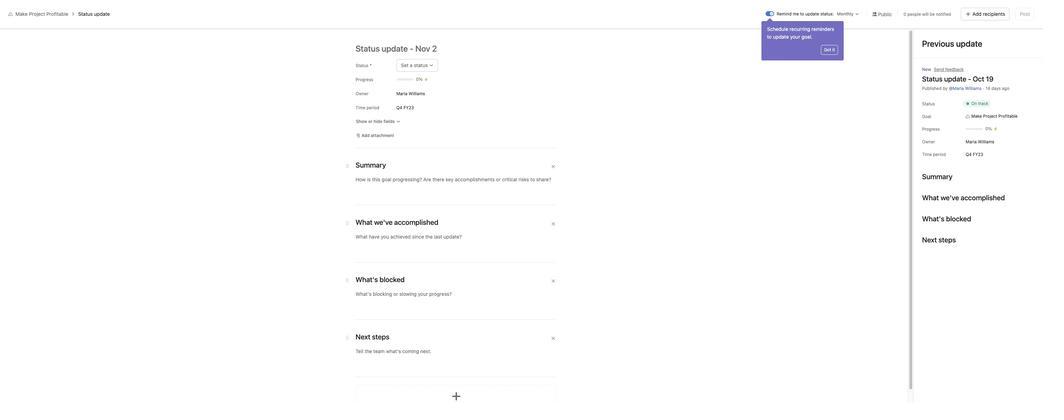 Task type: vqa. For each thing, say whether or not it's contained in the screenshot.
the bottom the time
yes



Task type: describe. For each thing, give the bounding box(es) containing it.
attachment
[[371, 133, 394, 138]]

this
[[404, 88, 418, 96]]

ago
[[1002, 86, 1010, 91]]

0 vertical spatial q4
[[396, 105, 402, 110]]

send feedback link
[[934, 66, 964, 73]]

new send feedback status update - oct 19 published by @maria williams · 14 days ago
[[922, 67, 1010, 91]]

on
[[972, 101, 977, 106]]

will
[[922, 11, 929, 17]]

add attachment button
[[353, 131, 397, 141]]

0 vertical spatial fy23
[[404, 105, 414, 110]]

schedule
[[767, 26, 788, 32]]

got it
[[824, 47, 835, 52]]

Title of update text field
[[356, 41, 567, 56]]

it
[[833, 47, 835, 52]]

monthly
[[837, 11, 854, 17]]

days inside new send feedback status update - oct 19 published by @maria williams · 14 days ago
[[992, 86, 1001, 91]]

on track
[[972, 101, 989, 106]]

terryturtle85 / maria 1:1
[[413, 389, 466, 395]]

Goal name text field
[[399, 54, 724, 79]]

2 section title text field from the top
[[356, 275, 405, 285]]

goal
[[419, 88, 433, 96]]

3 section title text field from the top
[[356, 332, 389, 342]]

what
[[922, 194, 939, 202]]

add recipients
[[973, 11, 1005, 17]]

left
[[960, 6, 966, 11]]

home link
[[4, 21, 80, 33]]

post button
[[1016, 8, 1035, 20]]

share button
[[1011, 25, 1035, 35]]

0 vertical spatial progress
[[356, 77, 373, 82]]

status inside new send feedback status update - oct 19 published by @maria williams · 14 days ago
[[922, 75, 943, 83]]

feedback
[[945, 67, 964, 72]]

we've accomplished
[[941, 194, 1005, 202]]

published
[[922, 86, 942, 91]]

0 vertical spatial 0%
[[416, 77, 423, 82]]

maria inside terryturtle85 / maria 1:1 link
[[446, 389, 458, 395]]

0 horizontal spatial days
[[949, 6, 959, 11]]

status for status *
[[356, 63, 368, 68]]

0 horizontal spatial owner
[[356, 91, 369, 96]]

track
[[978, 101, 989, 106]]

to inside schedule recurring reminders to update your goal.
[[767, 34, 772, 40]]

people
[[908, 11, 921, 17]]

maria williams link
[[427, 145, 461, 151]]

1 vertical spatial time
[[922, 152, 932, 157]]

1 vertical spatial maria williams
[[966, 139, 995, 144]]

me
[[793, 11, 799, 17]]

14
[[986, 86, 991, 91]]

1 vertical spatial profitable
[[999, 114, 1018, 119]]

@maria williams link
[[949, 86, 982, 91]]

home
[[18, 24, 32, 30]]

new
[[922, 67, 931, 72]]

status update
[[78, 11, 110, 17]]

terryturtle85 / maria 1:1 link
[[413, 388, 511, 396]]

reminders
[[812, 26, 834, 32]]

recurring
[[790, 26, 810, 32]]

post
[[1020, 11, 1030, 17]]

public
[[878, 11, 892, 17]]

2 vertical spatial 0%
[[413, 222, 424, 230]]

in
[[968, 6, 971, 11]]

monthly button
[[835, 11, 861, 18]]

your
[[790, 34, 800, 40]]

0 vertical spatial time
[[356, 105, 365, 110]]

add billing info
[[987, 6, 1017, 11]]

add recipients button
[[961, 8, 1010, 20]]

be
[[930, 11, 935, 17]]

16 days left in trial
[[944, 6, 980, 11]]

oct 19
[[973, 75, 994, 83]]

remind
[[777, 11, 792, 17]]

0
[[904, 11, 906, 17]]

*
[[370, 63, 372, 68]]

@maria
[[949, 86, 964, 91]]

williams inside new send feedback status update - oct 19 published by @maria williams · 14 days ago
[[965, 86, 982, 91]]

1 horizontal spatial make
[[972, 114, 982, 119]]

16
[[944, 6, 948, 11]]

·
[[983, 86, 984, 91]]

maria inside latest status update element
[[427, 145, 440, 151]]

hide
[[374, 119, 382, 124]]

this goal is
[[404, 88, 441, 96]]

0 people will be notified
[[904, 11, 951, 17]]

status:
[[820, 11, 834, 17]]

status
[[414, 62, 428, 68]]

schedule recurring reminders to update your goal.
[[767, 26, 834, 40]]

goal
[[922, 114, 931, 119]]

got
[[824, 47, 831, 52]]

0 vertical spatial q4 fy23
[[396, 105, 414, 110]]

what we've accomplished
[[922, 194, 1005, 202]]

fields
[[384, 119, 395, 124]]

1 section title text field from the top
[[356, 218, 438, 227]]

previous update
[[922, 39, 983, 49]]

status updates
[[424, 176, 463, 182]]

1 horizontal spatial period
[[933, 152, 946, 157]]

Section title text field
[[356, 160, 386, 170]]

add for add recipients
[[973, 11, 982, 17]]

what's blocked
[[922, 215, 971, 223]]

got it button
[[821, 45, 838, 55]]

info
[[1009, 6, 1017, 11]]

set
[[401, 62, 409, 68]]

add attachment
[[362, 133, 394, 138]]



Task type: locate. For each thing, give the bounding box(es) containing it.
schedule recurring reminders to update your goal. tooltip
[[762, 19, 844, 60]]

0 horizontal spatial period
[[367, 105, 379, 110]]

2 remove section image from the top
[[551, 279, 555, 283]]

0 horizontal spatial q4
[[396, 105, 402, 110]]

1 vertical spatial make
[[972, 114, 982, 119]]

1 vertical spatial days
[[992, 86, 1001, 91]]

project
[[29, 11, 45, 17], [983, 114, 997, 119]]

1 vertical spatial q4 fy23
[[966, 152, 983, 157]]

project up home link
[[29, 11, 45, 17]]

set a status button
[[396, 59, 438, 72]]

1:1
[[460, 389, 466, 395]]

fy23
[[404, 105, 414, 110], [973, 152, 983, 157]]

project down track
[[983, 114, 997, 119]]

time period up summary
[[922, 152, 946, 157]]

1 vertical spatial time period
[[922, 152, 946, 157]]

Section title text field
[[356, 218, 438, 227], [356, 275, 405, 285], [356, 332, 389, 342]]

0 vertical spatial time period
[[356, 105, 379, 110]]

mw button
[[999, 25, 1009, 35]]

1 vertical spatial section title text field
[[356, 275, 405, 285]]

1 vertical spatial fy23
[[973, 152, 983, 157]]

add
[[987, 6, 995, 11], [973, 11, 982, 17], [362, 133, 370, 138]]

1 horizontal spatial time
[[922, 152, 932, 157]]

profitable
[[46, 11, 68, 17], [999, 114, 1018, 119]]

make project profitable link up home link
[[15, 11, 68, 17]]

1 vertical spatial q4
[[966, 152, 972, 157]]

period up summary
[[933, 152, 946, 157]]

maria williams
[[396, 91, 425, 96], [966, 139, 995, 144], [427, 145, 461, 151]]

1 horizontal spatial to
[[800, 11, 804, 17]]

0 horizontal spatial add
[[362, 133, 370, 138]]

1 horizontal spatial progress
[[922, 127, 940, 132]]

next steps
[[922, 236, 956, 244]]

time period
[[356, 105, 379, 110], [922, 152, 946, 157]]

1 horizontal spatial days
[[992, 86, 1001, 91]]

add inside add attachment popup button
[[362, 133, 370, 138]]

update
[[94, 11, 110, 17], [805, 11, 819, 17], [773, 34, 789, 40], [944, 75, 967, 83]]

to down schedule
[[767, 34, 772, 40]]

owner up show
[[356, 91, 369, 96]]

1 vertical spatial progress
[[922, 127, 940, 132]]

status for status update
[[78, 11, 93, 17]]

-
[[968, 75, 971, 83]]

mw
[[1000, 27, 1008, 32]]

3 remove section image from the top
[[551, 337, 555, 341]]

0 vertical spatial make project profitable
[[15, 11, 68, 17]]

maria williams inside latest status update element
[[427, 145, 461, 151]]

status *
[[356, 63, 372, 68]]

make up the home
[[15, 11, 28, 17]]

profitable down ago
[[999, 114, 1018, 119]]

remove section image for second section title text box from the bottom
[[551, 279, 555, 283]]

1 horizontal spatial q4
[[966, 152, 972, 157]]

0 vertical spatial make
[[15, 11, 28, 17]]

notified
[[936, 11, 951, 17]]

0 horizontal spatial make project profitable
[[15, 11, 68, 17]]

add report section image
[[451, 391, 462, 402]]

0 vertical spatial profitable
[[46, 11, 68, 17]]

add billing info button
[[984, 4, 1020, 13]]

0 horizontal spatial make
[[15, 11, 28, 17]]

maria
[[396, 91, 407, 96], [966, 139, 977, 144], [427, 145, 440, 151], [446, 389, 458, 395]]

1 horizontal spatial make project profitable
[[972, 114, 1018, 119]]

days
[[949, 6, 959, 11], [992, 86, 1001, 91]]

1 horizontal spatial maria williams
[[427, 145, 461, 151]]

0 horizontal spatial time period
[[356, 105, 379, 110]]

2 horizontal spatial maria williams
[[966, 139, 995, 144]]

0 horizontal spatial q4 fy23
[[396, 105, 414, 110]]

1 remove section image from the top
[[551, 222, 555, 226]]

add inside add billing info button
[[987, 6, 995, 11]]

send
[[934, 67, 944, 72]]

show or hide fields button
[[353, 117, 404, 127]]

switch
[[766, 11, 774, 16]]

owner down goal
[[922, 139, 935, 145]]

0%
[[416, 77, 423, 82], [986, 126, 992, 132], [413, 222, 424, 230]]

time up show
[[356, 105, 365, 110]]

to right me
[[800, 11, 804, 17]]

by
[[943, 86, 948, 91]]

0 vertical spatial project
[[29, 11, 45, 17]]

share
[[1020, 27, 1032, 32]]

0 vertical spatial section title text field
[[356, 218, 438, 227]]

or
[[368, 119, 373, 124]]

show or hide fields
[[356, 119, 395, 124]]

0 horizontal spatial maria williams
[[396, 91, 425, 96]]

days right 16
[[949, 6, 959, 11]]

progress down "status *"
[[356, 77, 373, 82]]

remove section image
[[551, 165, 555, 169]]

list box
[[439, 3, 607, 14]]

1 horizontal spatial fy23
[[973, 152, 983, 157]]

1 horizontal spatial make project profitable link
[[963, 113, 1021, 120]]

0 horizontal spatial fy23
[[404, 105, 414, 110]]

progress down goal
[[922, 127, 940, 132]]

billing
[[996, 6, 1008, 11]]

latest status update element
[[404, 109, 612, 167]]

0 vertical spatial owner
[[356, 91, 369, 96]]

0 vertical spatial remove section image
[[551, 222, 555, 226]]

add supporting work image
[[442, 372, 447, 378]]

to
[[800, 11, 804, 17], [767, 34, 772, 40]]

1 horizontal spatial project
[[983, 114, 997, 119]]

related work
[[404, 372, 438, 378]]

1 vertical spatial make project profitable link
[[963, 113, 1021, 120]]

recipients
[[983, 11, 1005, 17]]

q4
[[396, 105, 402, 110], [966, 152, 972, 157]]

0 horizontal spatial project
[[29, 11, 45, 17]]

2 vertical spatial maria williams
[[427, 145, 461, 151]]

recent status updates
[[404, 176, 463, 182]]

show
[[356, 119, 367, 124]]

1 horizontal spatial owner
[[922, 139, 935, 145]]

is
[[435, 88, 440, 96]]

1 vertical spatial make project profitable
[[972, 114, 1018, 119]]

terryturtle85
[[413, 389, 442, 395]]

profitable up home link
[[46, 11, 68, 17]]

0 horizontal spatial profitable
[[46, 11, 68, 17]]

set a status
[[401, 62, 428, 68]]

1 vertical spatial remove section image
[[551, 279, 555, 283]]

trial
[[972, 6, 980, 11]]

0 horizontal spatial progress
[[356, 77, 373, 82]]

update inside schedule recurring reminders to update your goal.
[[773, 34, 789, 40]]

2 vertical spatial remove section image
[[551, 337, 555, 341]]

2 vertical spatial section title text field
[[356, 332, 389, 342]]

progress
[[356, 77, 373, 82], [922, 127, 940, 132]]

recent
[[404, 176, 423, 182]]

1 horizontal spatial add
[[973, 11, 982, 17]]

make
[[15, 11, 28, 17], [972, 114, 982, 119]]

time up summary
[[922, 152, 932, 157]]

add for add attachment
[[362, 133, 370, 138]]

summary
[[922, 173, 953, 181]]

0 horizontal spatial make project profitable link
[[15, 11, 68, 17]]

period up show or hide fields
[[367, 105, 379, 110]]

make project profitable
[[15, 11, 68, 17], [972, 114, 1018, 119]]

a
[[410, 62, 413, 68]]

williams inside latest status update element
[[441, 145, 461, 151]]

goal.
[[802, 34, 813, 40]]

0 vertical spatial maria williams
[[396, 91, 425, 96]]

0 vertical spatial period
[[367, 105, 379, 110]]

make down on
[[972, 114, 982, 119]]

williams
[[965, 86, 982, 91], [409, 91, 425, 96], [978, 139, 995, 144], [441, 145, 461, 151]]

1 horizontal spatial profitable
[[999, 114, 1018, 119]]

0 vertical spatial make project profitable link
[[15, 11, 68, 17]]

0 vertical spatial to
[[800, 11, 804, 17]]

status for status
[[922, 101, 935, 107]]

0 horizontal spatial time
[[356, 105, 365, 110]]

2 horizontal spatial add
[[987, 6, 995, 11]]

time
[[356, 105, 365, 110], [922, 152, 932, 157]]

time period up or
[[356, 105, 379, 110]]

0 vertical spatial days
[[949, 6, 959, 11]]

1 vertical spatial project
[[983, 114, 997, 119]]

/
[[443, 389, 445, 395]]

q4 fy23
[[396, 105, 414, 110], [966, 152, 983, 157]]

1 vertical spatial 0%
[[986, 126, 992, 132]]

remind me to update status:
[[777, 11, 834, 17]]

0 horizontal spatial to
[[767, 34, 772, 40]]

1 vertical spatial to
[[767, 34, 772, 40]]

1 vertical spatial period
[[933, 152, 946, 157]]

add inside add recipients 'button'
[[973, 11, 982, 17]]

days right 14
[[992, 86, 1001, 91]]

remove section image
[[551, 222, 555, 226], [551, 279, 555, 283], [551, 337, 555, 341]]

update inside new send feedback status update - oct 19 published by @maria williams · 14 days ago
[[944, 75, 967, 83]]

1 vertical spatial owner
[[922, 139, 935, 145]]

remove section image for first section title text box from the bottom
[[551, 337, 555, 341]]

remove section image for third section title text box from the bottom of the page
[[551, 222, 555, 226]]

make project profitable link down track
[[963, 113, 1021, 120]]

add for add billing info
[[987, 6, 995, 11]]

make project profitable up home link
[[15, 11, 68, 17]]

1 horizontal spatial q4 fy23
[[966, 152, 983, 157]]

make project profitable down track
[[972, 114, 1018, 119]]

1 horizontal spatial time period
[[922, 152, 946, 157]]



